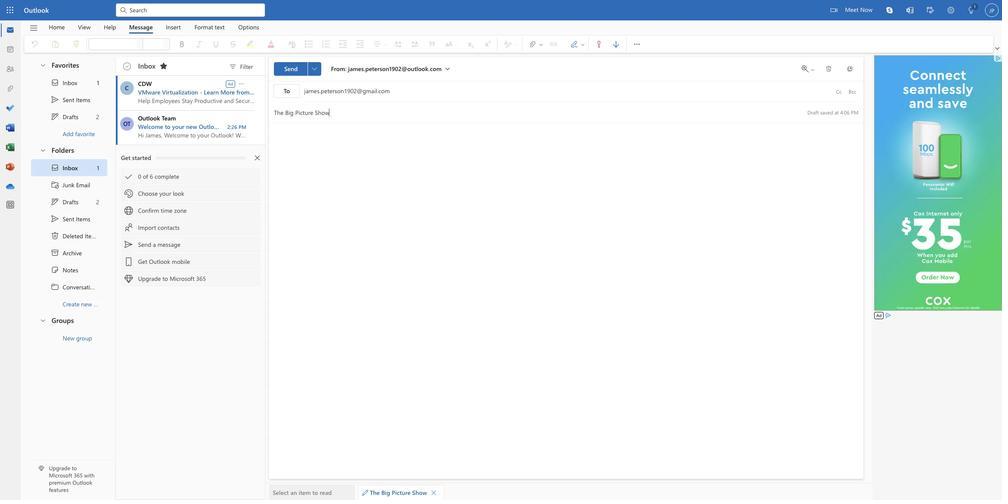Task type: describe. For each thing, give the bounding box(es) containing it.
 button for groups
[[35, 313, 50, 329]]

 inside groups tree item
[[40, 317, 46, 324]]

an
[[291, 489, 297, 497]]

account
[[236, 123, 257, 131]]

word image
[[6, 124, 14, 133]]

 inside favorites tree
[[51, 78, 59, 87]]

2 sent from the top
[[63, 215, 74, 223]]

 1
[[968, 3, 976, 14]]

format text
[[195, 23, 225, 31]]

create
[[63, 300, 80, 308]]

complete
[[155, 173, 179, 181]]

groups tree item
[[31, 313, 107, 330]]

 the big picture show 
[[362, 489, 437, 497]]

folders tree item
[[31, 142, 107, 159]]

cc
[[837, 88, 842, 95]]

choose
[[138, 190, 158, 198]]

2  tree item from the top
[[31, 211, 107, 228]]

 inbox inside favorites tree
[[51, 78, 77, 87]]

send for send
[[284, 65, 298, 73]]

features
[[49, 487, 69, 494]]


[[159, 62, 168, 70]]

from
[[237, 88, 250, 96]]

message list no conversations selected list box
[[116, 76, 265, 500]]

2  tree item from the top
[[31, 159, 107, 176]]

premium
[[49, 480, 71, 487]]

 tree item
[[31, 176, 107, 194]]

contacts
[[158, 224, 180, 232]]


[[124, 241, 133, 249]]

 right font size text box
[[164, 42, 169, 47]]

 tree item
[[31, 228, 107, 245]]

more apps image
[[6, 201, 14, 210]]

show
[[412, 489, 427, 497]]

read
[[320, 489, 332, 497]]

 inside favorites tree
[[51, 95, 59, 104]]


[[612, 40, 621, 49]]

 archive
[[51, 249, 82, 257]]

powerpoint image
[[6, 163, 14, 172]]

Add a subject text field
[[269, 106, 800, 119]]

outlook inside upgrade to microsoft 365 with premium outlook features
[[73, 480, 92, 487]]

2  drafts from the top
[[51, 198, 78, 206]]

get for get outlook mobile
[[138, 258, 147, 266]]

to button
[[274, 84, 300, 98]]


[[124, 275, 133, 283]]

meet
[[845, 6, 859, 14]]


[[570, 40, 579, 49]]


[[529, 40, 537, 49]]


[[124, 258, 133, 266]]

Select a conversation checkbox
[[118, 111, 138, 131]]

message button
[[123, 20, 159, 34]]

 inside  
[[581, 42, 586, 47]]

365 for upgrade to microsoft 365 with premium outlook features
[[74, 472, 83, 480]]

 for 
[[826, 66, 832, 72]]

outlook team image
[[120, 117, 134, 131]]

basic text group
[[89, 36, 496, 53]]

calendar image
[[6, 46, 14, 54]]

 
[[529, 40, 544, 49]]

 tree item
[[31, 262, 107, 279]]

get outlook mobile
[[138, 258, 190, 266]]

outlook down send a message
[[149, 258, 170, 266]]

new
[[63, 334, 75, 342]]


[[847, 66, 854, 72]]

text
[[215, 23, 225, 31]]

item
[[299, 489, 311, 497]]

1 inside favorites tree
[[97, 79, 99, 87]]

create new folder tree item
[[31, 296, 109, 313]]

items for second  tree item from the bottom of the application containing outlook
[[76, 96, 90, 104]]

tags group
[[591, 36, 625, 53]]

2 vertical spatial 1
[[97, 164, 99, 172]]

 button for favorites
[[35, 57, 50, 73]]

vmware
[[138, 88, 160, 96]]

 deleted items
[[51, 232, 99, 240]]

 notes
[[51, 266, 78, 275]]

get for get started
[[121, 154, 131, 162]]

from
[[331, 65, 345, 73]]

help
[[104, 23, 116, 31]]

new inside message list no conversations selected list box
[[186, 123, 197, 131]]


[[968, 7, 975, 14]]

microsoft for upgrade to microsoft 365 with premium outlook features
[[49, 472, 72, 480]]

drafts for 1st  tree item from the top
[[63, 113, 78, 121]]


[[948, 7, 955, 14]]

cc button
[[832, 85, 846, 98]]


[[887, 7, 893, 14]]

people image
[[6, 65, 14, 74]]

team
[[162, 114, 176, 122]]


[[831, 7, 838, 14]]

select
[[273, 489, 289, 497]]

inbox inside favorites tree
[[63, 79, 77, 87]]

6
[[150, 173, 153, 181]]

 button
[[591, 38, 608, 51]]

cdw image
[[120, 81, 134, 95]]

options
[[238, 23, 259, 31]]

new inside tree item
[[81, 300, 92, 308]]

view button
[[72, 20, 97, 34]]

 button
[[251, 151, 264, 165]]

james.peterson1902@gmail.com
[[304, 87, 390, 95]]

more
[[221, 88, 235, 96]]

help button
[[97, 20, 123, 34]]

 
[[570, 40, 586, 49]]

 inside  
[[539, 42, 544, 47]]

saved
[[821, 109, 834, 116]]

email
[[76, 181, 90, 189]]

1  tree item from the top
[[31, 91, 107, 108]]

excel image
[[6, 144, 14, 152]]

outlook up welcome
[[138, 114, 160, 122]]

home button
[[42, 20, 71, 34]]

favorite
[[75, 130, 95, 138]]

select an item to read button
[[269, 486, 355, 501]]

upgrade to microsoft 365
[[138, 275, 206, 283]]

add favorite tree item
[[31, 125, 107, 142]]

items for  tree item
[[85, 232, 99, 240]]

inbox inside tree
[[63, 164, 78, 172]]

virtualization
[[162, 88, 198, 96]]


[[123, 63, 131, 70]]

format
[[195, 23, 213, 31]]

365 for upgrade to microsoft 365
[[196, 275, 206, 283]]

draft saved at 4:06 pm
[[808, 109, 859, 116]]

send button
[[274, 62, 308, 76]]

outlook team
[[138, 114, 176, 122]]

started
[[132, 154, 151, 162]]

inbox heading
[[138, 57, 170, 75]]

at
[[835, 109, 839, 116]]

 button
[[629, 36, 646, 53]]

Select all messages checkbox
[[121, 61, 133, 72]]

learn
[[204, 88, 219, 96]]

to for upgrade to microsoft 365
[[163, 275, 168, 283]]


[[124, 207, 133, 215]]

outlook inside outlook banner
[[24, 6, 49, 14]]

2 horizontal spatial 
[[996, 46, 1000, 51]]

 sent items inside favorites tree
[[51, 95, 90, 104]]

of
[[143, 173, 148, 181]]

 filter
[[229, 62, 253, 71]]

 button right font size text box
[[163, 38, 170, 50]]

 button
[[237, 79, 245, 88]]

2  inbox from the top
[[51, 164, 78, 172]]

 button
[[900, 0, 921, 22]]

 button
[[25, 21, 42, 35]]

welcome to your new outlook.com account
[[138, 123, 257, 131]]


[[119, 6, 128, 14]]


[[51, 283, 59, 292]]

new group tree item
[[31, 330, 107, 347]]

left-rail-appbar navigation
[[2, 20, 19, 197]]

 button inside reading pane main content
[[308, 62, 321, 76]]

0 horizontal spatial 
[[312, 66, 317, 72]]

include group
[[524, 36, 587, 53]]



Task type: locate. For each thing, give the bounding box(es) containing it.
upgrade right 
[[138, 275, 161, 283]]

0 vertical spatial your
[[172, 123, 184, 131]]

0 horizontal spatial your
[[159, 190, 171, 198]]

 left folders on the left
[[40, 147, 46, 154]]

2  from the top
[[51, 215, 59, 223]]

 tree item down junk
[[31, 194, 107, 211]]

format text button
[[188, 20, 231, 34]]

2 vertical spatial inbox
[[63, 164, 78, 172]]

2  tree item from the top
[[31, 194, 107, 211]]

1  tree item from the top
[[31, 108, 107, 125]]

 tree item
[[31, 74, 107, 91], [31, 159, 107, 176]]

 inside favorites tree
[[51, 113, 59, 121]]

 down the favorites
[[51, 95, 59, 104]]

1  from the top
[[51, 95, 59, 104]]

tree inside application
[[31, 159, 118, 313]]

Search for email, meetings, files and more. field
[[129, 5, 260, 14]]

 right  button
[[633, 40, 642, 49]]

0 vertical spatial microsoft
[[170, 275, 195, 283]]

0 horizontal spatial 
[[238, 80, 245, 87]]

 inside favorites tree item
[[40, 62, 46, 68]]

your left look
[[159, 190, 171, 198]]

upgrade up "premium"
[[49, 465, 70, 472]]

ot
[[123, 120, 131, 128]]

pm inside reading pane main content
[[851, 109, 859, 116]]

 button
[[136, 38, 143, 50], [163, 38, 170, 50], [35, 57, 50, 73], [35, 142, 50, 158], [35, 313, 50, 329]]

0 vertical spatial drafts
[[63, 113, 78, 121]]

1 vertical spatial  inbox
[[51, 164, 78, 172]]

 tree item up 'add favorite' tree item
[[31, 91, 107, 108]]

Font size text field
[[143, 39, 163, 49]]

 inside popup button
[[633, 40, 642, 49]]

meet now
[[845, 6, 873, 14]]

upgrade for upgrade to microsoft 365
[[138, 275, 161, 283]]

 right the  
[[826, 66, 832, 72]]

message list section
[[116, 55, 265, 500]]

 sent items up  tree item
[[51, 215, 90, 223]]


[[124, 190, 133, 198]]

0 horizontal spatial get
[[121, 154, 131, 162]]

1 vertical spatial ad
[[877, 313, 882, 319]]

microsoft down mobile
[[170, 275, 195, 283]]

 up the ''
[[51, 164, 59, 172]]

0 vertical spatial ad
[[228, 81, 233, 87]]

1 vertical spatial 
[[51, 164, 59, 172]]

to do image
[[6, 104, 14, 113]]

drafts for 2nd  tree item
[[63, 198, 78, 206]]

1 inside  1
[[974, 3, 976, 9]]

set your advertising preferences image
[[885, 312, 892, 319]]

0 horizontal spatial pm
[[239, 124, 246, 130]]

1 drafts from the top
[[63, 113, 78, 121]]

1 vertical spatial inbox
[[63, 79, 77, 87]]

1  inbox from the top
[[51, 78, 77, 87]]

tree containing 
[[31, 159, 118, 313]]

favorites
[[52, 61, 79, 69]]

 right 
[[581, 42, 586, 47]]

1 2 from the top
[[96, 113, 99, 121]]

2  sent items from the top
[[51, 215, 90, 223]]

import contacts
[[138, 224, 180, 232]]

sent
[[63, 96, 74, 104], [63, 215, 74, 223]]

0 vertical spatial cdw
[[138, 80, 152, 88]]

mail image
[[6, 26, 14, 35]]

to down team at the top left of the page
[[165, 123, 171, 131]]

 tree item
[[31, 91, 107, 108], [31, 211, 107, 228]]

2 drafts from the top
[[63, 198, 78, 206]]

4:06
[[841, 109, 850, 116]]

To text field
[[304, 87, 832, 97]]

 button left folders on the left
[[35, 142, 50, 158]]

0 vertical spatial  tree item
[[31, 108, 107, 125]]

1 vertical spatial 365
[[74, 472, 83, 480]]

 up 
[[51, 232, 59, 240]]

 inside from : james.peterson1902@outlook.com 
[[446, 67, 450, 71]]

0 horizontal spatial microsoft
[[49, 472, 72, 480]]

0 vertical spatial inbox
[[138, 61, 156, 70]]

1 horizontal spatial microsoft
[[170, 275, 195, 283]]

microsoft inside upgrade to microsoft 365 with premium outlook features
[[49, 472, 72, 480]]

0 of 6 complete
[[138, 173, 179, 181]]

1 left jp image
[[974, 3, 976, 9]]

0 vertical spatial  drafts
[[51, 113, 78, 121]]

select an item to read
[[273, 489, 332, 497]]

0 horizontal spatial 365
[[74, 472, 83, 480]]

vmware virtualization - learn more from cdw
[[138, 88, 265, 96]]

to for upgrade to microsoft 365 with premium outlook features
[[72, 465, 77, 472]]

1 vertical spatial 
[[51, 198, 59, 206]]

1 vertical spatial  drafts
[[51, 198, 78, 206]]

confirm
[[138, 207, 159, 215]]


[[633, 40, 642, 49], [238, 80, 245, 87]]

outlook link
[[24, 0, 49, 20]]

1 horizontal spatial 
[[633, 40, 642, 49]]

 tree item up junk
[[31, 159, 107, 176]]

send
[[284, 65, 298, 73], [138, 241, 151, 249]]

0 vertical spatial sent
[[63, 96, 74, 104]]

 left font size text box
[[137, 42, 142, 47]]

tab list inside application
[[42, 20, 266, 34]]

365 inside upgrade to microsoft 365 with premium outlook features
[[74, 472, 83, 480]]

 for 1st  tree item from the top
[[51, 113, 59, 121]]

new left folder
[[81, 300, 92, 308]]

 inbox
[[51, 78, 77, 87], [51, 164, 78, 172]]

to down get outlook mobile
[[163, 275, 168, 283]]

1 horizontal spatial 365
[[196, 275, 206, 283]]


[[802, 66, 809, 72]]

send for send a message
[[138, 241, 151, 249]]

0 vertical spatial 2
[[96, 113, 99, 121]]

1 vertical spatial microsoft
[[49, 472, 72, 480]]

outlook right "premium"
[[73, 480, 92, 487]]

0 vertical spatial  inbox
[[51, 78, 77, 87]]

1 sent from the top
[[63, 96, 74, 104]]


[[137, 42, 142, 47], [164, 42, 169, 47], [539, 42, 544, 47], [581, 42, 586, 47], [40, 62, 46, 68], [811, 67, 816, 72], [40, 147, 46, 154], [40, 317, 46, 324]]

0 vertical spatial  tree item
[[31, 74, 107, 91]]

 button inside folders tree item
[[35, 142, 50, 158]]

add favorite
[[63, 130, 95, 138]]

2 inside favorites tree
[[96, 113, 99, 121]]

 tree item down the favorites
[[31, 74, 107, 91]]

 button left groups
[[35, 313, 50, 329]]


[[51, 78, 59, 87], [51, 164, 59, 172]]

 tree item up deleted
[[31, 211, 107, 228]]


[[431, 490, 437, 496]]

options button
[[232, 20, 266, 34]]

cdw right from
[[251, 88, 265, 96]]

inbox inside "inbox "
[[138, 61, 156, 70]]

a
[[153, 241, 156, 249]]

to inside upgrade to microsoft 365 with premium outlook features
[[72, 465, 77, 472]]

 tree item up add
[[31, 108, 107, 125]]

0 vertical spatial  button
[[994, 44, 1002, 53]]

groups
[[52, 316, 74, 325]]

1 horizontal spatial ad
[[877, 313, 882, 319]]

items inside  deleted items
[[85, 232, 99, 240]]

 drafts down junk
[[51, 198, 78, 206]]

1 horizontal spatial upgrade
[[138, 275, 161, 283]]

notes
[[63, 266, 78, 274]]

0 vertical spatial 
[[633, 40, 642, 49]]

upgrade for upgrade to microsoft 365 with premium outlook features
[[49, 465, 70, 472]]

0 vertical spatial pm
[[851, 109, 859, 116]]

0 horizontal spatial 
[[51, 232, 59, 240]]

0 horizontal spatial  button
[[308, 62, 321, 76]]

1 vertical spatial get
[[138, 258, 147, 266]]

new left the 'outlook.com'
[[186, 123, 197, 131]]

send inside message list no conversations selected list box
[[138, 241, 151, 249]]

 for  deleted items
[[51, 232, 59, 240]]

0
[[138, 173, 141, 181]]

0 horizontal spatial new
[[81, 300, 92, 308]]

1 horizontal spatial 
[[446, 67, 450, 71]]

your down team at the top left of the page
[[172, 123, 184, 131]]

1 horizontal spatial pm
[[851, 109, 859, 116]]

premium features image
[[38, 467, 44, 472]]

 for  popup button
[[633, 40, 642, 49]]

 up 'add favorite' tree item
[[51, 113, 59, 121]]

 button inside groups tree item
[[35, 313, 50, 329]]

application containing outlook
[[0, 0, 1003, 501]]

send inside button
[[284, 65, 298, 73]]

1  from the top
[[51, 78, 59, 87]]

 for  dropdown button
[[238, 80, 245, 87]]


[[124, 63, 131, 69]]

2 for 2nd  tree item
[[96, 198, 99, 206]]

import
[[138, 224, 156, 232]]

 inside folders tree item
[[40, 147, 46, 154]]

 button
[[821, 62, 838, 76]]

0 vertical spatial send
[[284, 65, 298, 73]]

outlook banner
[[0, 0, 1003, 22]]

1 down folders tree item
[[97, 164, 99, 172]]

 inside the  
[[811, 67, 816, 72]]

 right 
[[539, 42, 544, 47]]

home
[[49, 23, 65, 31]]

 inside  button
[[826, 66, 832, 72]]

 tree item
[[31, 279, 118, 296]]

1 vertical spatial new
[[81, 300, 92, 308]]

get right the 
[[138, 258, 147, 266]]

send a message
[[138, 241, 181, 249]]


[[928, 7, 934, 14]]

favorites tree item
[[31, 57, 107, 74]]

favorites tree
[[31, 54, 107, 142]]

add
[[63, 130, 74, 138]]

 
[[802, 66, 816, 72]]

0 horizontal spatial cdw
[[138, 80, 152, 88]]


[[51, 95, 59, 104], [51, 215, 59, 223]]

2  from the top
[[51, 164, 59, 172]]

look
[[173, 190, 184, 198]]

 button left the favorites
[[35, 57, 50, 73]]

confirm time zone
[[138, 207, 187, 215]]

0 vertical spatial  tree item
[[31, 91, 107, 108]]

drafts inside favorites tree
[[63, 113, 78, 121]]

pm inside message list no conversations selected list box
[[239, 124, 246, 130]]

items up favorite on the left top of page
[[76, 96, 90, 104]]


[[51, 266, 59, 275]]

inbox
[[138, 61, 156, 70], [63, 79, 77, 87], [63, 164, 78, 172]]

Font text field
[[89, 39, 136, 49]]

 button for folders
[[35, 142, 50, 158]]

zone
[[174, 207, 187, 215]]

2  from the top
[[51, 198, 59, 206]]

send left a
[[138, 241, 151, 249]]

ad up more
[[228, 81, 233, 87]]

0 vertical spatial upgrade
[[138, 275, 161, 283]]

 button down message button
[[136, 38, 143, 50]]

1 horizontal spatial new
[[186, 123, 197, 131]]

inbox 
[[138, 61, 168, 70]]

welcome
[[138, 123, 163, 131]]


[[255, 156, 260, 161]]

sent up  tree item
[[63, 215, 74, 223]]

 left the favorites
[[40, 62, 46, 68]]

pm right "4:06"
[[851, 109, 859, 116]]

1 vertical spatial cdw
[[251, 88, 265, 96]]

 button
[[941, 0, 962, 22]]

0 horizontal spatial ad
[[228, 81, 233, 87]]

drafts down  junk email on the top left of page
[[63, 198, 78, 206]]

items up  deleted items at the top left
[[76, 215, 90, 223]]

inbox down favorites tree item on the left
[[63, 79, 77, 87]]

sent inside favorites tree
[[63, 96, 74, 104]]

inbox left 
[[138, 61, 156, 70]]

to for welcome to your new outlook.com account
[[165, 123, 171, 131]]

pm right 2:26
[[239, 124, 246, 130]]

jp image
[[986, 3, 999, 17]]

 inside  tree item
[[51, 232, 59, 240]]

items inside favorites tree
[[76, 96, 90, 104]]

to
[[165, 123, 171, 131], [163, 275, 168, 283], [72, 465, 77, 472], [313, 489, 318, 497]]

1 vertical spatial drafts
[[63, 198, 78, 206]]

0 vertical spatial 
[[826, 66, 832, 72]]

 tree item
[[31, 245, 107, 262]]

c
[[125, 84, 129, 92]]

2:26 pm
[[227, 124, 246, 130]]

365 inside message list no conversations selected list box
[[196, 275, 206, 283]]

files image
[[6, 85, 14, 93]]

1 horizontal spatial get
[[138, 258, 147, 266]]

 search field
[[116, 0, 265, 19]]

time
[[161, 207, 173, 215]]

message
[[158, 241, 181, 249]]

 sent items up 'add favorite' tree item
[[51, 95, 90, 104]]

1 vertical spatial sent
[[63, 215, 74, 223]]

drafts up 'add favorite' tree item
[[63, 113, 78, 121]]

1 vertical spatial items
[[76, 215, 90, 223]]

2 vertical spatial items
[[85, 232, 99, 240]]

 inbox up junk
[[51, 164, 78, 172]]

0 vertical spatial 1
[[974, 3, 976, 9]]

cdw up vmware at the left
[[138, 80, 152, 88]]

 down the favorites
[[51, 78, 59, 87]]

 up  tree item
[[51, 215, 59, 223]]

 down the ''
[[51, 198, 59, 206]]

choose your look
[[138, 190, 184, 198]]

1 left c at the top of the page
[[97, 79, 99, 87]]

0 vertical spatial get
[[121, 154, 131, 162]]

reading pane main content
[[266, 53, 873, 501]]

1 vertical spatial 
[[238, 80, 245, 87]]

 left groups
[[40, 317, 46, 324]]

application
[[0, 0, 1003, 501]]

1 vertical spatial  button
[[308, 62, 321, 76]]

 right 
[[811, 67, 816, 72]]

insert
[[166, 23, 181, 31]]

tree
[[31, 159, 118, 313]]

1 vertical spatial  sent items
[[51, 215, 90, 223]]

 button inside favorites tree item
[[35, 57, 50, 73]]

view
[[78, 23, 91, 31]]

1  from the top
[[51, 113, 59, 121]]

 button
[[157, 59, 170, 73]]


[[907, 7, 914, 14]]

1 vertical spatial 1
[[97, 79, 99, 87]]

send up to
[[284, 65, 298, 73]]

 up from
[[238, 80, 245, 87]]

inbox up  junk email on the top left of page
[[63, 164, 78, 172]]


[[124, 173, 133, 181]]

1 vertical spatial 
[[51, 232, 59, 240]]

1 horizontal spatial 
[[826, 66, 832, 72]]

microsoft for upgrade to microsoft 365
[[170, 275, 195, 283]]

onedrive image
[[6, 183, 14, 191]]

1  tree item from the top
[[31, 74, 107, 91]]

 tree item
[[31, 108, 107, 125], [31, 194, 107, 211]]

2 for 1st  tree item from the top
[[96, 113, 99, 121]]

 inbox down the favorites
[[51, 78, 77, 87]]

 button
[[428, 487, 440, 499]]

 drafts inside favorites tree
[[51, 113, 78, 121]]


[[29, 24, 38, 33]]

get started
[[121, 154, 151, 162]]

to left with
[[72, 465, 77, 472]]

0 horizontal spatial upgrade
[[49, 465, 70, 472]]

1 vertical spatial  tree item
[[31, 159, 107, 176]]

 button
[[994, 44, 1002, 53], [308, 62, 321, 76]]

0 vertical spatial 
[[51, 78, 59, 87]]

 drafts up add
[[51, 113, 78, 121]]

new group
[[63, 334, 92, 342]]

clipboard group
[[26, 36, 85, 53]]

james.peterson1902@outlook.com button
[[348, 65, 442, 73]]


[[51, 249, 59, 257]]

0 vertical spatial  sent items
[[51, 95, 90, 104]]

1 vertical spatial upgrade
[[49, 465, 70, 472]]

1 vertical spatial 
[[51, 215, 59, 223]]

to left read on the bottom
[[313, 489, 318, 497]]

upgrade inside upgrade to microsoft 365 with premium outlook features
[[49, 465, 70, 472]]

upgrade inside message list no conversations selected list box
[[138, 275, 161, 283]]

1 vertical spatial pm
[[239, 124, 246, 130]]

get left the started
[[121, 154, 131, 162]]

0 vertical spatial 365
[[196, 275, 206, 283]]

1 horizontal spatial your
[[172, 123, 184, 131]]


[[996, 46, 1000, 51], [312, 66, 317, 72], [446, 67, 450, 71]]

2:26
[[227, 124, 237, 130]]

now
[[861, 6, 873, 14]]

filter
[[240, 62, 253, 71]]

2 left 
[[96, 198, 99, 206]]

0 vertical spatial new
[[186, 123, 197, 131]]

microsoft
[[170, 275, 195, 283], [49, 472, 72, 480]]

1 horizontal spatial  button
[[994, 44, 1002, 53]]

microsoft up features
[[49, 472, 72, 480]]

1 vertical spatial send
[[138, 241, 151, 249]]

1 vertical spatial your
[[159, 190, 171, 198]]


[[595, 40, 604, 49]]

 button down jp image
[[994, 44, 1002, 53]]

ad inside message list no conversations selected list box
[[228, 81, 233, 87]]

2 inside tree
[[96, 198, 99, 206]]

1 horizontal spatial cdw
[[251, 88, 265, 96]]

1 vertical spatial  tree item
[[31, 211, 107, 228]]

0 horizontal spatial send
[[138, 241, 151, 249]]

history
[[99, 283, 118, 291]]

to inside button
[[313, 489, 318, 497]]

outlook up the  button
[[24, 6, 49, 14]]

 inside dropdown button
[[238, 80, 245, 87]]

microsoft inside message list no conversations selected list box
[[170, 275, 195, 283]]

tab list containing home
[[42, 20, 266, 34]]

ad left set your advertising preferences icon
[[877, 313, 882, 319]]

tab list
[[42, 20, 266, 34]]

 button left from
[[308, 62, 321, 76]]

1 vertical spatial 2
[[96, 198, 99, 206]]

1  sent items from the top
[[51, 95, 90, 104]]

sent up add
[[63, 96, 74, 104]]

items right deleted
[[85, 232, 99, 240]]

0 vertical spatial items
[[76, 96, 90, 104]]

2 2 from the top
[[96, 198, 99, 206]]


[[124, 224, 133, 232]]

 inside tree
[[51, 198, 59, 206]]

insert button
[[160, 20, 187, 34]]

0 vertical spatial 
[[51, 113, 59, 121]]

1  drafts from the top
[[51, 113, 78, 121]]

1 horizontal spatial send
[[284, 65, 298, 73]]

 for 2nd  tree item
[[51, 198, 59, 206]]

1 vertical spatial  tree item
[[31, 194, 107, 211]]

items for second  tree item from the top
[[76, 215, 90, 223]]

2 left ot
[[96, 113, 99, 121]]

0 vertical spatial 
[[51, 95, 59, 104]]

james.peterson1902@outlook.com
[[348, 65, 442, 73]]



Task type: vqa. For each thing, say whether or not it's contained in the screenshot.
the bottommost  Tree Item
yes



